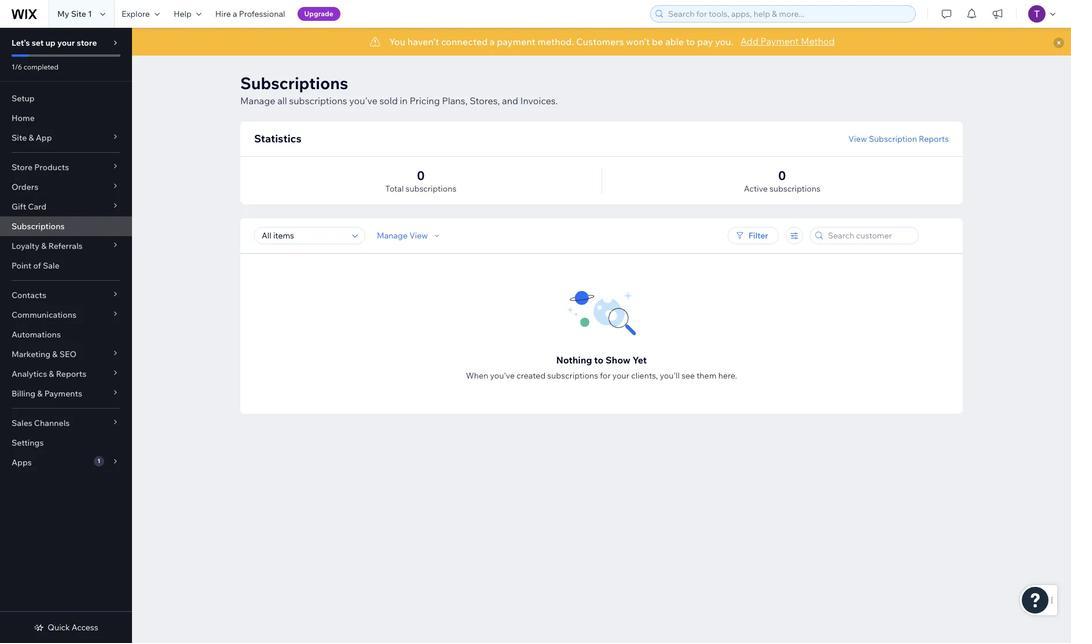 Task type: describe. For each thing, give the bounding box(es) containing it.
hire a professional
[[215, 9, 285, 19]]

connected
[[441, 36, 488, 47]]

won't
[[626, 36, 650, 47]]

card
[[28, 201, 46, 212]]

pay
[[697, 36, 713, 47]]

add payment method
[[740, 35, 835, 47]]

apps
[[12, 457, 32, 468]]

point of sale
[[12, 261, 60, 271]]

plans,
[[442, 95, 468, 107]]

manage view button
[[377, 230, 442, 241]]

seo
[[59, 349, 76, 360]]

payment
[[760, 35, 799, 47]]

quick access button
[[34, 622, 98, 633]]

0 total subscriptions
[[385, 168, 456, 194]]

to inside alert
[[686, 36, 695, 47]]

you
[[389, 36, 405, 47]]

let's set up your store
[[12, 38, 97, 48]]

them
[[697, 371, 717, 381]]

total
[[385, 184, 404, 194]]

analytics & reports
[[12, 369, 86, 379]]

subscriptions for subscriptions
[[12, 221, 65, 232]]

hire a professional link
[[208, 0, 292, 28]]

view subscription reports
[[848, 134, 949, 144]]

settings link
[[0, 433, 132, 453]]

my site 1
[[57, 9, 92, 19]]

statistics
[[254, 132, 301, 145]]

upgrade button
[[297, 7, 340, 21]]

marketing
[[12, 349, 50, 360]]

subscriptions inside 'nothing to show yet when you've created subscriptions for your clients, you'll see them here.'
[[547, 371, 598, 381]]

Search customer field
[[824, 228, 915, 244]]

created
[[517, 371, 546, 381]]

subscriptions link
[[0, 217, 132, 236]]

app
[[36, 133, 52, 143]]

sidebar element
[[0, 28, 132, 643]]

store
[[77, 38, 97, 48]]

pricing
[[410, 95, 440, 107]]

0 vertical spatial site
[[71, 9, 86, 19]]

help button
[[167, 0, 208, 28]]

nothing to show yet when you've created subscriptions for your clients, you'll see them here.
[[466, 354, 737, 381]]

& for site
[[29, 133, 34, 143]]

setup
[[12, 93, 35, 104]]

you.
[[715, 36, 734, 47]]

loyalty
[[12, 241, 39, 251]]

subscription
[[869, 134, 917, 144]]

gift
[[12, 201, 26, 212]]

orders button
[[0, 177, 132, 197]]

be
[[652, 36, 663, 47]]

analytics
[[12, 369, 47, 379]]

billing & payments
[[12, 388, 82, 399]]

home
[[12, 113, 35, 123]]

& for analytics
[[49, 369, 54, 379]]

access
[[72, 622, 98, 633]]

& for billing
[[37, 388, 43, 399]]

upgrade
[[304, 9, 333, 18]]

1/6 completed
[[12, 63, 58, 71]]

site & app
[[12, 133, 52, 143]]

gift card
[[12, 201, 46, 212]]

manage inside subscriptions manage all subscriptions you've sold in pricing plans, stores, and invoices.
[[240, 95, 275, 107]]

site & app button
[[0, 128, 132, 148]]

0 for 0 active subscriptions
[[778, 168, 786, 183]]

of
[[33, 261, 41, 271]]

customers
[[576, 36, 624, 47]]

automations
[[12, 329, 61, 340]]

help
[[174, 9, 191, 19]]

subscriptions inside 0 active subscriptions
[[770, 184, 820, 194]]

loyalty & referrals button
[[0, 236, 132, 256]]

add
[[740, 35, 758, 47]]

professional
[[239, 9, 285, 19]]

let's
[[12, 38, 30, 48]]

reports for view subscription reports
[[919, 134, 949, 144]]

orders
[[12, 182, 38, 192]]

see
[[682, 371, 695, 381]]

Search for tools, apps, help & more... field
[[665, 6, 912, 22]]

you've inside 'nothing to show yet when you've created subscriptions for your clients, you'll see them here.'
[[490, 371, 515, 381]]

payments
[[44, 388, 82, 399]]

0 active subscriptions
[[744, 168, 820, 194]]

nothing
[[556, 354, 592, 366]]

products
[[34, 162, 69, 173]]



Task type: vqa. For each thing, say whether or not it's contained in the screenshot.
$20.00 at the top right of the page
no



Task type: locate. For each thing, give the bounding box(es) containing it.
& right loyalty
[[41, 241, 47, 251]]

completed
[[24, 63, 58, 71]]

your right up
[[57, 38, 75, 48]]

filter
[[749, 230, 768, 241]]

billing
[[12, 388, 35, 399]]

loyalty & referrals
[[12, 241, 83, 251]]

communications button
[[0, 305, 132, 325]]

1 horizontal spatial to
[[686, 36, 695, 47]]

for
[[600, 371, 611, 381]]

0 vertical spatial subscriptions
[[240, 73, 348, 93]]

manage
[[240, 95, 275, 107], [377, 230, 408, 241]]

subscriptions right "active"
[[770, 184, 820, 194]]

1 horizontal spatial a
[[490, 36, 495, 47]]

1 0 from the left
[[417, 168, 425, 183]]

show
[[606, 354, 630, 366]]

& for marketing
[[52, 349, 58, 360]]

0 horizontal spatial reports
[[56, 369, 86, 379]]

1 horizontal spatial 1
[[97, 457, 100, 465]]

0 vertical spatial manage
[[240, 95, 275, 107]]

1
[[88, 9, 92, 19], [97, 457, 100, 465]]

alert
[[132, 28, 1071, 56]]

1 vertical spatial a
[[490, 36, 495, 47]]

1 horizontal spatial subscriptions
[[240, 73, 348, 93]]

subscriptions inside subscriptions link
[[12, 221, 65, 232]]

explore
[[122, 9, 150, 19]]

subscriptions inside subscriptions manage all subscriptions you've sold in pricing plans, stores, and invoices.
[[240, 73, 348, 93]]

your
[[57, 38, 75, 48], [612, 371, 629, 381]]

0 vertical spatial 1
[[88, 9, 92, 19]]

able
[[665, 36, 684, 47]]

active
[[744, 184, 768, 194]]

to left pay
[[686, 36, 695, 47]]

and
[[502, 95, 518, 107]]

in
[[400, 95, 408, 107]]

subscriptions up all
[[240, 73, 348, 93]]

you'll
[[660, 371, 680, 381]]

your inside sidebar "element"
[[57, 38, 75, 48]]

view down 0 total subscriptions
[[409, 230, 428, 241]]

&
[[29, 133, 34, 143], [41, 241, 47, 251], [52, 349, 58, 360], [49, 369, 54, 379], [37, 388, 43, 399]]

analytics & reports button
[[0, 364, 132, 384]]

0 horizontal spatial manage
[[240, 95, 275, 107]]

& left seo
[[52, 349, 58, 360]]

1 vertical spatial your
[[612, 371, 629, 381]]

yet
[[633, 354, 647, 366]]

1/6
[[12, 63, 22, 71]]

quick access
[[48, 622, 98, 633]]

point
[[12, 261, 31, 271]]

referrals
[[48, 241, 83, 251]]

0 horizontal spatial subscriptions
[[12, 221, 65, 232]]

subscriptions for subscriptions manage all subscriptions you've sold in pricing plans, stores, and invoices.
[[240, 73, 348, 93]]

you've left sold
[[349, 95, 377, 107]]

& for loyalty
[[41, 241, 47, 251]]

0 horizontal spatial to
[[594, 354, 604, 366]]

filter button
[[728, 227, 779, 244]]

to inside 'nothing to show yet when you've created subscriptions for your clients, you'll see them here.'
[[594, 354, 604, 366]]

0 vertical spatial you've
[[349, 95, 377, 107]]

alert containing add payment method
[[132, 28, 1071, 56]]

reports inside popup button
[[56, 369, 86, 379]]

1 horizontal spatial 0
[[778, 168, 786, 183]]

marketing & seo
[[12, 349, 76, 360]]

store products button
[[0, 157, 132, 177]]

method.
[[538, 36, 574, 47]]

site down home
[[12, 133, 27, 143]]

1 vertical spatial subscriptions
[[12, 221, 65, 232]]

reports right subscription
[[919, 134, 949, 144]]

1 vertical spatial site
[[12, 133, 27, 143]]

all
[[277, 95, 287, 107]]

store products
[[12, 162, 69, 173]]

stores,
[[470, 95, 500, 107]]

0
[[417, 168, 425, 183], [778, 168, 786, 183]]

0 horizontal spatial 0
[[417, 168, 425, 183]]

you haven't connected a payment method. customers won't be able to pay you.
[[389, 36, 734, 47]]

0 for 0 total subscriptions
[[417, 168, 425, 183]]

sales channels
[[12, 418, 70, 428]]

0 vertical spatial your
[[57, 38, 75, 48]]

reports for analytics & reports
[[56, 369, 86, 379]]

0 horizontal spatial 1
[[88, 9, 92, 19]]

2 0 from the left
[[778, 168, 786, 183]]

store
[[12, 162, 32, 173]]

view subscription reports button
[[848, 134, 949, 144]]

billing & payments button
[[0, 384, 132, 404]]

contacts button
[[0, 285, 132, 305]]

subscriptions right all
[[289, 95, 347, 107]]

1 vertical spatial you've
[[490, 371, 515, 381]]

1 vertical spatial 1
[[97, 457, 100, 465]]

when
[[466, 371, 488, 381]]

marketing & seo button
[[0, 344, 132, 364]]

invoices.
[[520, 95, 558, 107]]

subscriptions inside subscriptions manage all subscriptions you've sold in pricing plans, stores, and invoices.
[[289, 95, 347, 107]]

0 horizontal spatial your
[[57, 38, 75, 48]]

site right the my
[[71, 9, 86, 19]]

subscriptions down the card
[[12, 221, 65, 232]]

contacts
[[12, 290, 46, 300]]

your right the for
[[612, 371, 629, 381]]

1 right the my
[[88, 9, 92, 19]]

1 vertical spatial to
[[594, 354, 604, 366]]

setup link
[[0, 89, 132, 108]]

& left app
[[29, 133, 34, 143]]

& up the "billing & payments" on the left of the page
[[49, 369, 54, 379]]

a
[[233, 9, 237, 19], [490, 36, 495, 47]]

1 horizontal spatial your
[[612, 371, 629, 381]]

method
[[801, 35, 835, 47]]

0 vertical spatial to
[[686, 36, 695, 47]]

1 horizontal spatial you've
[[490, 371, 515, 381]]

0 vertical spatial a
[[233, 9, 237, 19]]

0 horizontal spatial view
[[409, 230, 428, 241]]

hire
[[215, 9, 231, 19]]

to up the for
[[594, 354, 604, 366]]

you've right the 'when' in the left of the page
[[490, 371, 515, 381]]

manage left all
[[240, 95, 275, 107]]

view left subscription
[[848, 134, 867, 144]]

home link
[[0, 108, 132, 128]]

add payment method link
[[740, 34, 835, 48]]

1 horizontal spatial manage
[[377, 230, 408, 241]]

site
[[71, 9, 86, 19], [12, 133, 27, 143]]

settings
[[12, 438, 44, 448]]

subscriptions
[[289, 95, 347, 107], [406, 184, 456, 194], [770, 184, 820, 194], [547, 371, 598, 381]]

0 inside 0 total subscriptions
[[417, 168, 425, 183]]

sale
[[43, 261, 60, 271]]

1 horizontal spatial view
[[848, 134, 867, 144]]

gift card button
[[0, 197, 132, 217]]

haven't
[[407, 36, 439, 47]]

1 vertical spatial reports
[[56, 369, 86, 379]]

subscriptions inside 0 total subscriptions
[[406, 184, 456, 194]]

0 inside 0 active subscriptions
[[778, 168, 786, 183]]

sold
[[379, 95, 398, 107]]

& right billing on the left bottom of page
[[37, 388, 43, 399]]

manage down total
[[377, 230, 408, 241]]

0 horizontal spatial a
[[233, 9, 237, 19]]

1 inside sidebar "element"
[[97, 457, 100, 465]]

site inside dropdown button
[[12, 133, 27, 143]]

my
[[57, 9, 69, 19]]

you've inside subscriptions manage all subscriptions you've sold in pricing plans, stores, and invoices.
[[349, 95, 377, 107]]

point of sale link
[[0, 256, 132, 276]]

a left "payment" on the top of page
[[490, 36, 495, 47]]

subscriptions manage all subscriptions you've sold in pricing plans, stores, and invoices.
[[240, 73, 558, 107]]

Unsaved view field
[[258, 228, 349, 244]]

1 horizontal spatial site
[[71, 9, 86, 19]]

subscriptions
[[240, 73, 348, 93], [12, 221, 65, 232]]

sales
[[12, 418, 32, 428]]

1 vertical spatial view
[[409, 230, 428, 241]]

1 vertical spatial manage
[[377, 230, 408, 241]]

reports down seo
[[56, 369, 86, 379]]

a right hire
[[233, 9, 237, 19]]

0 horizontal spatial site
[[12, 133, 27, 143]]

0 vertical spatial reports
[[919, 134, 949, 144]]

communications
[[12, 310, 76, 320]]

1 down settings link
[[97, 457, 100, 465]]

& inside dropdown button
[[29, 133, 34, 143]]

subscriptions right total
[[406, 184, 456, 194]]

subscriptions down nothing
[[547, 371, 598, 381]]

0 horizontal spatial you've
[[349, 95, 377, 107]]

channels
[[34, 418, 70, 428]]

here.
[[718, 371, 737, 381]]

quick
[[48, 622, 70, 633]]

payment
[[497, 36, 536, 47]]

clients,
[[631, 371, 658, 381]]

1 horizontal spatial reports
[[919, 134, 949, 144]]

0 vertical spatial view
[[848, 134, 867, 144]]

your inside 'nothing to show yet when you've created subscriptions for your clients, you'll see them here.'
[[612, 371, 629, 381]]

up
[[45, 38, 55, 48]]



